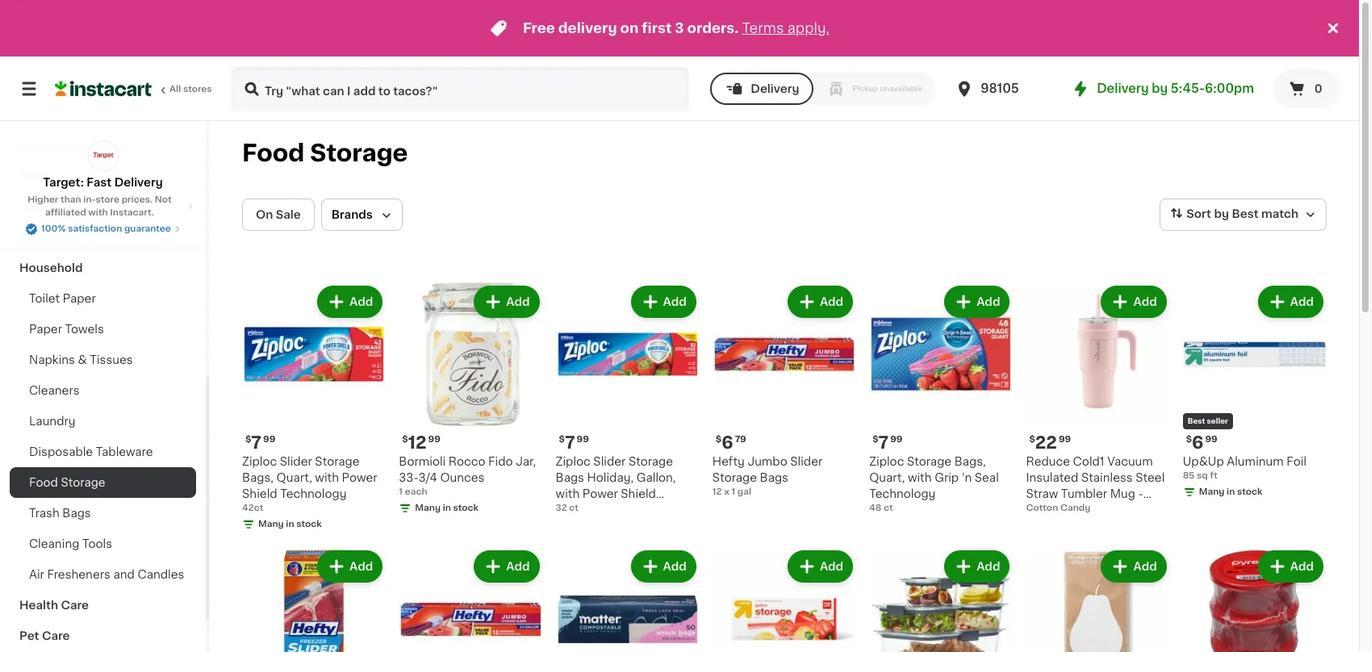 Task type: vqa. For each thing, say whether or not it's contained in the screenshot.
slider associated with Holiday,
yes



Task type: locate. For each thing, give the bounding box(es) containing it.
sort by
[[1187, 208, 1229, 220]]

2 horizontal spatial bags
[[760, 472, 789, 484]]

2 horizontal spatial technology
[[869, 489, 936, 500]]

3 99 from the left
[[577, 435, 589, 444]]

100% satisfaction guarantee
[[41, 224, 171, 233]]

$ for reduce cold1 vacuum insulated stainless steel straw tumbler mug - cotton candy
[[1029, 435, 1035, 444]]

2 horizontal spatial many in stock
[[1199, 488, 1263, 497]]

1 inside bormioli rocco fido jar, 33-3/4 ounces 1 each
[[399, 488, 403, 497]]

1 horizontal spatial power
[[583, 489, 618, 500]]

target: fast delivery
[[43, 177, 163, 188]]

0 horizontal spatial quart,
[[277, 472, 312, 484]]

$ 6 99
[[1186, 434, 1218, 451]]

1 horizontal spatial shield
[[621, 489, 656, 500]]

cleaners
[[29, 385, 80, 396]]

1 horizontal spatial food storage
[[242, 141, 408, 165]]

0 horizontal spatial 1
[[399, 488, 403, 497]]

2 vertical spatial in
[[286, 520, 294, 529]]

instacart logo image
[[55, 79, 152, 98]]

2 7 from the left
[[565, 434, 575, 451]]

2 vertical spatial many in stock
[[258, 520, 322, 529]]

1 vertical spatial in
[[443, 504, 451, 513]]

$ up 48
[[873, 435, 879, 444]]

food storage
[[242, 141, 408, 165], [29, 477, 105, 488]]

1 horizontal spatial quart,
[[869, 472, 905, 484]]

ziploc for quart,
[[869, 456, 904, 468]]

0 vertical spatial stock
[[1237, 488, 1263, 497]]

target:
[[43, 177, 84, 188]]

99 inside $ 12 99
[[428, 435, 441, 444]]

napkins & tissues
[[29, 354, 133, 366]]

$ inside $ 6 79
[[716, 435, 722, 444]]

1 horizontal spatial by
[[1214, 208, 1229, 220]]

technology inside the ziploc slider storage bags holiday, gallon, with power shield technology
[[556, 505, 622, 516]]

paper
[[63, 293, 96, 304], [29, 324, 62, 335]]

$ left 79
[[716, 435, 722, 444]]

sort
[[1187, 208, 1212, 220]]

rocco
[[449, 456, 485, 468]]

many in stock
[[1199, 488, 1263, 497], [415, 504, 479, 513], [258, 520, 322, 529]]

stock down up&up aluminum foil 85 sq ft
[[1237, 488, 1263, 497]]

5 99 from the left
[[1059, 435, 1071, 444]]

in
[[1227, 488, 1235, 497], [443, 504, 451, 513], [286, 520, 294, 529]]

7 for ziploc slider storage bags, quart, with power shield technology
[[251, 434, 262, 451]]

6 99 from the left
[[1205, 435, 1218, 444]]

by inside "field"
[[1214, 208, 1229, 220]]

soda & water
[[19, 140, 99, 151]]

2 horizontal spatial &
[[78, 354, 87, 366]]

& for napkins
[[78, 354, 87, 366]]

1 horizontal spatial paper
[[63, 293, 96, 304]]

0 horizontal spatial 7
[[251, 434, 262, 451]]

2 vertical spatial &
[[78, 354, 87, 366]]

tissues
[[90, 354, 133, 366]]

1 left each
[[399, 488, 403, 497]]

many for 7
[[258, 520, 284, 529]]

by
[[1152, 82, 1168, 94], [1214, 208, 1229, 220]]

delivery
[[558, 22, 617, 35]]

in down ounces
[[443, 504, 451, 513]]

household link
[[10, 253, 196, 283]]

care for health care
[[61, 600, 89, 611]]

many in stock down 42ct
[[258, 520, 322, 529]]

1 horizontal spatial 1
[[732, 488, 735, 497]]

100% satisfaction guarantee button
[[25, 220, 181, 236]]

technology inside ziploc storage bags, quart, with grip 'n seal technology 48 ct
[[869, 489, 936, 500]]

1 vertical spatial bags,
[[242, 472, 274, 484]]

$ up up&up
[[1186, 435, 1192, 444]]

care right pet
[[42, 630, 70, 642]]

reduce cold1 vacuum insulated stainless steel straw tumbler mug - cotton candy
[[1026, 456, 1165, 516]]

slider for holiday,
[[594, 456, 626, 468]]

2 horizontal spatial $ 7 99
[[873, 434, 903, 451]]

7 $ from the left
[[1186, 435, 1192, 444]]

product group containing 22
[[1026, 283, 1170, 516]]

0 horizontal spatial &
[[52, 140, 61, 151]]

$ 7 99 for ziploc slider storage bags holiday, gallon, with power shield technology
[[559, 434, 589, 451]]

paper up towels
[[63, 293, 96, 304]]

2 $ from the left
[[402, 435, 408, 444]]

many for 6
[[1199, 488, 1225, 497]]

$ for ziploc storage bags, quart, with grip 'n seal technology
[[873, 435, 879, 444]]

0 vertical spatial by
[[1152, 82, 1168, 94]]

bormioli
[[399, 456, 446, 468]]

ziploc up 42ct
[[242, 456, 277, 468]]

3 7 from the left
[[879, 434, 889, 451]]

power left 33-
[[342, 472, 377, 484]]

napkins
[[29, 354, 75, 366]]

1 horizontal spatial slider
[[594, 456, 626, 468]]

$ 7 99 up holiday,
[[559, 434, 589, 451]]

2 6 from the left
[[1192, 434, 1204, 451]]

bags down jumbo
[[760, 472, 789, 484]]

12 inside hefty jumbo slider storage bags 12 x 1 gal
[[713, 488, 722, 497]]

0 horizontal spatial power
[[342, 472, 377, 484]]

1 1 from the left
[[399, 488, 403, 497]]

cotton candy
[[1026, 504, 1091, 513]]

4 99 from the left
[[890, 435, 903, 444]]

1 horizontal spatial ct
[[884, 504, 893, 513]]

fido
[[488, 456, 513, 468]]

12
[[408, 434, 427, 451], [713, 488, 722, 497]]

stock inside product group
[[453, 504, 479, 513]]

care for pet care
[[42, 630, 70, 642]]

2 ct from the left
[[884, 504, 893, 513]]

2 shield from the left
[[621, 489, 656, 500]]

99
[[263, 435, 275, 444], [428, 435, 441, 444], [577, 435, 589, 444], [890, 435, 903, 444], [1059, 435, 1071, 444], [1205, 435, 1218, 444]]

shield up 42ct
[[242, 489, 277, 500]]

2 horizontal spatial delivery
[[1097, 82, 1149, 94]]

99 up ziploc storage bags, quart, with grip 'n seal technology 48 ct
[[890, 435, 903, 444]]

1 vertical spatial food
[[29, 477, 58, 488]]

by for delivery
[[1152, 82, 1168, 94]]

food up trash
[[29, 477, 58, 488]]

bags
[[556, 472, 584, 484], [760, 472, 789, 484], [62, 508, 91, 519]]

99 down best seller
[[1205, 435, 1218, 444]]

99 for ziploc storage bags, quart, with grip 'n seal technology
[[890, 435, 903, 444]]

disposable
[[29, 446, 93, 458]]

1 horizontal spatial bags
[[556, 472, 584, 484]]

1 vertical spatial care
[[42, 630, 70, 642]]

delivery
[[1097, 82, 1149, 94], [751, 83, 799, 94], [114, 177, 163, 188]]

stock down ziploc slider storage bags, quart, with power shield technology 42ct
[[296, 520, 322, 529]]

1 horizontal spatial many in stock
[[415, 504, 479, 513]]

1 vertical spatial 12
[[713, 488, 722, 497]]

2 quart, from the left
[[869, 472, 905, 484]]

None search field
[[231, 66, 690, 111]]

$ inside $ 12 99
[[402, 435, 408, 444]]

technology inside ziploc slider storage bags, quart, with power shield technology 42ct
[[280, 489, 347, 500]]

many in stock down ounces
[[415, 504, 479, 513]]

1 horizontal spatial delivery
[[751, 83, 799, 94]]

1 for 12
[[732, 488, 735, 497]]

bags, up 'n at the bottom right of page
[[955, 456, 986, 468]]

$ up 42ct
[[245, 435, 251, 444]]

ziploc
[[242, 456, 277, 468], [556, 456, 591, 468], [869, 456, 904, 468]]

1 vertical spatial many in stock
[[415, 504, 479, 513]]

1 horizontal spatial food
[[242, 141, 305, 165]]

bags up 32 ct
[[556, 472, 584, 484]]

product group
[[242, 283, 386, 535], [399, 283, 543, 518], [556, 283, 700, 516], [713, 283, 856, 499], [869, 283, 1013, 515], [1026, 283, 1170, 516], [1183, 283, 1327, 502], [242, 547, 386, 652], [399, 547, 543, 652], [556, 547, 700, 652], [713, 547, 856, 652], [869, 547, 1013, 652], [1026, 547, 1170, 652], [1183, 547, 1327, 652]]

3 $ from the left
[[559, 435, 565, 444]]

1 horizontal spatial 7
[[565, 434, 575, 451]]

0 horizontal spatial slider
[[280, 456, 312, 468]]

cotton
[[1026, 504, 1058, 513], [1026, 505, 1066, 516]]

ziploc up holiday,
[[556, 456, 591, 468]]

& left "tea"
[[62, 170, 72, 182]]

best inside "field"
[[1232, 208, 1259, 220]]

99 inside $ 22 99
[[1059, 435, 1071, 444]]

bags, up 42ct
[[242, 472, 274, 484]]

in down ziploc slider storage bags, quart, with power shield technology 42ct
[[286, 520, 294, 529]]

2 $ 7 99 from the left
[[559, 434, 589, 451]]

1 horizontal spatial bags,
[[955, 456, 986, 468]]

6 up up&up
[[1192, 434, 1204, 451]]

7 for ziploc storage bags, quart, with grip 'n seal technology
[[879, 434, 889, 451]]

household
[[19, 262, 83, 274]]

1 quart, from the left
[[277, 472, 312, 484]]

7 up ziploc storage bags, quart, with grip 'n seal technology 48 ct
[[879, 434, 889, 451]]

1 99 from the left
[[263, 435, 275, 444]]

food storage down disposable
[[29, 477, 105, 488]]

food up on sale
[[242, 141, 305, 165]]

ct right 32
[[569, 504, 579, 513]]

0 horizontal spatial 6
[[722, 434, 733, 451]]

0 horizontal spatial many in stock
[[258, 520, 322, 529]]

soda & water link
[[10, 130, 196, 161]]

ziploc slider storage bags, quart, with power shield technology 42ct
[[242, 456, 377, 513]]

99 up holiday,
[[577, 435, 589, 444]]

0 horizontal spatial by
[[1152, 82, 1168, 94]]

0 vertical spatial care
[[61, 600, 89, 611]]

$ up bormioli
[[402, 435, 408, 444]]

1 vertical spatial paper
[[29, 324, 62, 335]]

delivery left 5:45-
[[1097, 82, 1149, 94]]

add
[[350, 296, 373, 308], [506, 296, 530, 308], [663, 296, 687, 308], [820, 296, 844, 308], [977, 296, 1000, 308], [1134, 296, 1157, 308], [1290, 296, 1314, 308], [350, 561, 373, 572], [506, 561, 530, 572], [663, 561, 687, 572], [820, 561, 844, 572], [977, 561, 1000, 572], [1134, 561, 1157, 572], [1290, 561, 1314, 572]]

slider inside ziploc slider storage bags, quart, with power shield technology 42ct
[[280, 456, 312, 468]]

4 $ from the left
[[873, 435, 879, 444]]

1 inside hefty jumbo slider storage bags 12 x 1 gal
[[732, 488, 735, 497]]

1 horizontal spatial &
[[62, 170, 72, 182]]

$ inside "$ 6 99"
[[1186, 435, 1192, 444]]

care inside pet care link
[[42, 630, 70, 642]]

stock
[[1237, 488, 1263, 497], [453, 504, 479, 513], [296, 520, 322, 529]]

0 vertical spatial bags,
[[955, 456, 986, 468]]

in down up&up aluminum foil 85 sq ft
[[1227, 488, 1235, 497]]

with inside the higher than in-store prices. not affiliated with instacart.
[[88, 208, 108, 217]]

5 $ from the left
[[1029, 435, 1035, 444]]

$ for ziploc slider storage bags, quart, with power shield technology
[[245, 435, 251, 444]]

laundry
[[29, 416, 75, 427]]

trash
[[29, 508, 60, 519]]

toilet paper
[[29, 293, 96, 304]]

0 horizontal spatial paper
[[29, 324, 62, 335]]

6 $ from the left
[[716, 435, 722, 444]]

7
[[251, 434, 262, 451], [565, 434, 575, 451], [879, 434, 889, 451]]

0 horizontal spatial technology
[[280, 489, 347, 500]]

storage inside the ziploc slider storage bags holiday, gallon, with power shield technology
[[629, 456, 673, 468]]

care inside health care link
[[61, 600, 89, 611]]

1 horizontal spatial best
[[1232, 208, 1259, 220]]

1 horizontal spatial $ 7 99
[[559, 434, 589, 451]]

ct
[[569, 504, 579, 513], [884, 504, 893, 513]]

0 vertical spatial food
[[242, 141, 305, 165]]

power down holiday,
[[583, 489, 618, 500]]

1 horizontal spatial ziploc
[[556, 456, 591, 468]]

0 vertical spatial &
[[52, 140, 61, 151]]

target: fast delivery logo image
[[88, 140, 118, 171]]

1 vertical spatial many
[[415, 504, 441, 513]]

ziploc inside ziploc storage bags, quart, with grip 'n seal technology 48 ct
[[869, 456, 904, 468]]

99 right 22
[[1059, 435, 1071, 444]]

towels
[[65, 324, 104, 335]]

delivery inside button
[[751, 83, 799, 94]]

1 slider from the left
[[280, 456, 312, 468]]

1 7 from the left
[[251, 434, 262, 451]]

7 up 42ct
[[251, 434, 262, 451]]

ziploc for bags
[[556, 456, 591, 468]]

add button
[[319, 287, 381, 316], [476, 287, 538, 316], [632, 287, 695, 316], [789, 287, 852, 316], [946, 287, 1008, 316], [1103, 287, 1165, 316], [1260, 287, 1322, 316], [319, 552, 381, 581], [476, 552, 538, 581], [632, 552, 695, 581], [789, 552, 852, 581], [946, 552, 1008, 581], [1103, 552, 1165, 581], [1260, 552, 1322, 581]]

3 slider from the left
[[790, 456, 823, 468]]

1 vertical spatial food storage
[[29, 477, 105, 488]]

by for sort
[[1214, 208, 1229, 220]]

2 horizontal spatial many
[[1199, 488, 1225, 497]]

0 vertical spatial paper
[[63, 293, 96, 304]]

0 vertical spatial in
[[1227, 488, 1235, 497]]

2 vertical spatial stock
[[296, 520, 322, 529]]

ziploc up 48
[[869, 456, 904, 468]]

2 1 from the left
[[732, 488, 735, 497]]

0 horizontal spatial shield
[[242, 489, 277, 500]]

1 right x
[[732, 488, 735, 497]]

delivery by 5:45-6:00pm link
[[1071, 79, 1254, 98]]

ct right 48
[[884, 504, 893, 513]]

bags inside the ziploc slider storage bags holiday, gallon, with power shield technology
[[556, 472, 584, 484]]

3 $ 7 99 from the left
[[873, 434, 903, 451]]

pet care
[[19, 630, 70, 642]]

pet care link
[[10, 621, 196, 651]]

on sale button
[[242, 199, 315, 231]]

bags up cleaning tools
[[62, 508, 91, 519]]

1 horizontal spatial technology
[[556, 505, 622, 516]]

with inside ziploc storage bags, quart, with grip 'n seal technology 48 ct
[[908, 472, 932, 484]]

12 up bormioli
[[408, 434, 427, 451]]

0 horizontal spatial delivery
[[114, 177, 163, 188]]

1 shield from the left
[[242, 489, 277, 500]]

0 vertical spatial food storage
[[242, 141, 408, 165]]

service type group
[[711, 73, 936, 105]]

best left match
[[1232, 208, 1259, 220]]

0 vertical spatial power
[[342, 472, 377, 484]]

1 horizontal spatial stock
[[453, 504, 479, 513]]

toilet paper link
[[10, 283, 196, 314]]

2 horizontal spatial stock
[[1237, 488, 1263, 497]]

stock down ounces
[[453, 504, 479, 513]]

many down the ft
[[1199, 488, 1225, 497]]

0 horizontal spatial in
[[286, 520, 294, 529]]

toilet
[[29, 293, 60, 304]]

$ up 32
[[559, 435, 565, 444]]

$ 6 79
[[716, 434, 746, 451]]

0 horizontal spatial food storage
[[29, 477, 105, 488]]

1 horizontal spatial in
[[443, 504, 451, 513]]

delivery for delivery
[[751, 83, 799, 94]]

slider inside the ziploc slider storage bags holiday, gallon, with power shield technology
[[594, 456, 626, 468]]

delivery for delivery by 5:45-6:00pm
[[1097, 82, 1149, 94]]

0 horizontal spatial $ 7 99
[[245, 434, 275, 451]]

& left tissues
[[78, 354, 87, 366]]

ziploc for bags,
[[242, 456, 277, 468]]

1 vertical spatial by
[[1214, 208, 1229, 220]]

sports drinks link
[[10, 191, 196, 222]]

6 left 79
[[722, 434, 733, 451]]

paper down toilet
[[29, 324, 62, 335]]

1 vertical spatial stock
[[453, 504, 479, 513]]

0 horizontal spatial best
[[1188, 418, 1205, 425]]

1 horizontal spatial 12
[[713, 488, 722, 497]]

1 $ from the left
[[245, 435, 251, 444]]

many down 42ct
[[258, 520, 284, 529]]

2 horizontal spatial slider
[[790, 456, 823, 468]]

7 up the ziploc slider storage bags holiday, gallon, with power shield technology at the bottom left of page
[[565, 434, 575, 451]]

2 ziploc from the left
[[556, 456, 591, 468]]

laundry link
[[10, 406, 196, 437]]

food
[[242, 141, 305, 165], [29, 477, 58, 488]]

1 horizontal spatial many
[[415, 504, 441, 513]]

by right sort
[[1214, 208, 1229, 220]]

99 up bormioli
[[428, 435, 441, 444]]

$ inside $ 22 99
[[1029, 435, 1035, 444]]

1 6 from the left
[[722, 434, 733, 451]]

$ up reduce
[[1029, 435, 1035, 444]]

shield down gallon,
[[621, 489, 656, 500]]

2 slider from the left
[[594, 456, 626, 468]]

$ 7 99 up ziploc storage bags, quart, with grip 'n seal technology 48 ct
[[873, 434, 903, 451]]

product group containing 12
[[399, 283, 543, 518]]

0 horizontal spatial ziploc
[[242, 456, 277, 468]]

food storage inside food storage link
[[29, 477, 105, 488]]

ziploc inside the ziploc slider storage bags holiday, gallon, with power shield technology
[[556, 456, 591, 468]]

12 left x
[[713, 488, 722, 497]]

Search field
[[232, 68, 688, 110]]

79
[[735, 435, 746, 444]]

on sale
[[256, 209, 301, 220]]

food storage up brands
[[242, 141, 408, 165]]

& right soda
[[52, 140, 61, 151]]

2 horizontal spatial ziploc
[[869, 456, 904, 468]]

2 vertical spatial many
[[258, 520, 284, 529]]

tableware
[[96, 446, 153, 458]]

delivery button
[[711, 73, 814, 105]]

care down fresheners
[[61, 600, 89, 611]]

stock for 6
[[1237, 488, 1263, 497]]

48
[[869, 504, 882, 513]]

0 horizontal spatial stock
[[296, 520, 322, 529]]

2 horizontal spatial 7
[[879, 434, 889, 451]]

best seller
[[1188, 418, 1228, 425]]

candles
[[138, 569, 184, 580]]

1 horizontal spatial 6
[[1192, 434, 1204, 451]]

0 vertical spatial best
[[1232, 208, 1259, 220]]

0 horizontal spatial food
[[29, 477, 58, 488]]

0 horizontal spatial ct
[[569, 504, 579, 513]]

$ for hefty jumbo slider storage bags
[[716, 435, 722, 444]]

1 vertical spatial power
[[583, 489, 618, 500]]

quart,
[[277, 472, 312, 484], [869, 472, 905, 484]]

ct inside ziploc storage bags, quart, with grip 'n seal technology 48 ct
[[884, 504, 893, 513]]

insulated
[[1026, 472, 1079, 484]]

1 vertical spatial best
[[1188, 418, 1205, 425]]

technology for quart,
[[280, 489, 347, 500]]

1 $ 7 99 from the left
[[245, 434, 275, 451]]

$ 7 99 for ziploc storage bags, quart, with grip 'n seal technology
[[873, 434, 903, 451]]

'n
[[962, 472, 972, 484]]

best left seller
[[1188, 418, 1205, 425]]

bags, inside ziploc storage bags, quart, with grip 'n seal technology 48 ct
[[955, 456, 986, 468]]

bags, inside ziploc slider storage bags, quart, with power shield technology 42ct
[[242, 472, 274, 484]]

32 ct
[[556, 504, 579, 513]]

many down each
[[415, 504, 441, 513]]

cotton inside reduce cold1 vacuum insulated stainless steel straw tumbler mug - cotton candy
[[1026, 505, 1066, 516]]

99 inside "$ 6 99"
[[1205, 435, 1218, 444]]

22
[[1035, 434, 1057, 451]]

42ct
[[242, 504, 263, 513]]

air fresheners and candles
[[29, 569, 184, 580]]

& inside 'link'
[[52, 140, 61, 151]]

in-
[[83, 195, 96, 204]]

3 ziploc from the left
[[869, 456, 904, 468]]

than
[[61, 195, 81, 204]]

0 vertical spatial many in stock
[[1199, 488, 1263, 497]]

cleaning tools
[[29, 538, 112, 550]]

up&up aluminum foil 85 sq ft
[[1183, 456, 1307, 480]]

candy
[[1061, 504, 1091, 513], [1069, 505, 1106, 516]]

99 up ziploc slider storage bags, quart, with power shield technology 42ct
[[263, 435, 275, 444]]

0 horizontal spatial bags,
[[242, 472, 274, 484]]

delivery down terms apply. link
[[751, 83, 799, 94]]

paper towels
[[29, 324, 104, 335]]

0 horizontal spatial many
[[258, 520, 284, 529]]

$ 7 99 up ziploc slider storage bags, quart, with power shield technology 42ct
[[245, 434, 275, 451]]

1 ziploc from the left
[[242, 456, 277, 468]]

0 horizontal spatial 12
[[408, 434, 427, 451]]

by left 5:45-
[[1152, 82, 1168, 94]]

2 cotton from the top
[[1026, 505, 1066, 516]]

many in stock down the ft
[[1199, 488, 1263, 497]]

1 vertical spatial &
[[62, 170, 72, 182]]

delivery up prices.
[[114, 177, 163, 188]]

2 horizontal spatial in
[[1227, 488, 1235, 497]]

2 99 from the left
[[428, 435, 441, 444]]

5:45-
[[1171, 82, 1205, 94]]

0 vertical spatial many
[[1199, 488, 1225, 497]]

ziploc inside ziploc slider storage bags, quart, with power shield technology 42ct
[[242, 456, 277, 468]]

bormioli rocco fido jar, 33-3/4 ounces 1 each
[[399, 456, 536, 497]]



Task type: describe. For each thing, give the bounding box(es) containing it.
straw
[[1026, 489, 1058, 500]]

in for 12
[[443, 504, 451, 513]]

6 for up&up aluminum foil
[[1192, 434, 1204, 451]]

soda
[[19, 140, 49, 151]]

99 for ziploc slider storage bags, quart, with power shield technology
[[263, 435, 275, 444]]

100%
[[41, 224, 66, 233]]

$ for bormioli rocco fido jar, 33-3/4 ounces
[[402, 435, 408, 444]]

0
[[1315, 83, 1323, 94]]

quart, inside ziploc storage bags, quart, with grip 'n seal technology 48 ct
[[869, 472, 905, 484]]

tumbler
[[1061, 489, 1107, 500]]

stainless
[[1082, 472, 1133, 484]]

and
[[113, 569, 135, 580]]

drinks
[[61, 201, 99, 212]]

technology for with
[[869, 489, 936, 500]]

0 vertical spatial 12
[[408, 434, 427, 451]]

99 for ziploc slider storage bags holiday, gallon, with power shield technology
[[577, 435, 589, 444]]

terms
[[742, 22, 784, 35]]

store
[[96, 195, 119, 204]]

brands
[[332, 209, 373, 220]]

terms apply. link
[[742, 22, 830, 35]]

juice
[[19, 109, 52, 120]]

with inside the ziploc slider storage bags holiday, gallon, with power shield technology
[[556, 489, 580, 500]]

& for soda
[[52, 140, 61, 151]]

stock for 12
[[453, 504, 479, 513]]

sq
[[1197, 472, 1208, 480]]

pantry link
[[10, 222, 196, 253]]

3
[[675, 22, 684, 35]]

trash bags
[[29, 508, 91, 519]]

many in stock for 12
[[415, 504, 479, 513]]

ziploc storage bags, quart, with grip 'n seal technology 48 ct
[[869, 456, 999, 513]]

slider inside hefty jumbo slider storage bags 12 x 1 gal
[[790, 456, 823, 468]]

juice link
[[10, 99, 196, 130]]

limited time offer region
[[0, 0, 1324, 57]]

in for 6
[[1227, 488, 1235, 497]]

first
[[642, 22, 672, 35]]

free
[[523, 22, 555, 35]]

all stores link
[[55, 66, 213, 111]]

cleaning tools link
[[10, 529, 196, 559]]

storage inside ziploc storage bags, quart, with grip 'n seal technology 48 ct
[[907, 456, 952, 468]]

health care link
[[10, 590, 196, 621]]

power inside ziploc slider storage bags, quart, with power shield technology 42ct
[[342, 472, 377, 484]]

1 ct from the left
[[569, 504, 579, 513]]

mug
[[1110, 489, 1136, 500]]

water
[[64, 140, 99, 151]]

shield inside the ziploc slider storage bags holiday, gallon, with power shield technology
[[621, 489, 656, 500]]

jar,
[[516, 456, 536, 468]]

on
[[620, 22, 639, 35]]

candy inside reduce cold1 vacuum insulated stainless steel straw tumbler mug - cotton candy
[[1069, 505, 1106, 516]]

storage inside hefty jumbo slider storage bags 12 x 1 gal
[[713, 472, 757, 484]]

vacuum
[[1108, 456, 1153, 468]]

99 for reduce cold1 vacuum insulated stainless steel straw tumbler mug - cotton candy
[[1059, 435, 1071, 444]]

sports
[[19, 201, 58, 212]]

foil
[[1287, 456, 1307, 468]]

power inside the ziploc slider storage bags holiday, gallon, with power shield technology
[[583, 489, 618, 500]]

food storage link
[[10, 467, 196, 498]]

each
[[405, 488, 427, 497]]

delivery inside 'link'
[[114, 177, 163, 188]]

bags inside hefty jumbo slider storage bags 12 x 1 gal
[[760, 472, 789, 484]]

ziploc slider storage bags holiday, gallon, with power shield technology
[[556, 456, 676, 516]]

32
[[556, 504, 567, 513]]

up&up
[[1183, 456, 1224, 468]]

napkins & tissues link
[[10, 345, 196, 375]]

slider for quart,
[[280, 456, 312, 468]]

guarantee
[[124, 224, 171, 233]]

many for 12
[[415, 504, 441, 513]]

paper towels link
[[10, 314, 196, 345]]

1 for 3/4
[[399, 488, 403, 497]]

$ 7 99 for ziploc slider storage bags, quart, with power shield technology
[[245, 434, 275, 451]]

tea
[[74, 170, 95, 182]]

grip
[[935, 472, 959, 484]]

x
[[724, 488, 729, 497]]

gallon,
[[637, 472, 676, 484]]

trash bags link
[[10, 498, 196, 529]]

$ for ziploc slider storage bags holiday, gallon, with power shield technology
[[559, 435, 565, 444]]

aluminum
[[1227, 456, 1284, 468]]

6:00pm
[[1205, 82, 1254, 94]]

ounces
[[440, 472, 485, 484]]

apply.
[[788, 22, 830, 35]]

99 for up&up aluminum foil
[[1205, 435, 1218, 444]]

$ 12 99
[[402, 434, 441, 451]]

coffee & tea
[[19, 170, 95, 182]]

quart, inside ziploc slider storage bags, quart, with power shield technology 42ct
[[277, 472, 312, 484]]

1 cotton from the top
[[1026, 504, 1058, 513]]

85
[[1183, 472, 1195, 480]]

Best match Sort by field
[[1160, 199, 1327, 231]]

all
[[170, 85, 181, 94]]

on
[[256, 209, 273, 220]]

seal
[[975, 472, 999, 484]]

cleaners link
[[10, 375, 196, 406]]

not
[[155, 195, 172, 204]]

$ for up&up aluminum foil
[[1186, 435, 1192, 444]]

higher than in-store prices. not affiliated with instacart. link
[[13, 194, 193, 220]]

storage inside ziploc slider storage bags, quart, with power shield technology 42ct
[[315, 456, 360, 468]]

steel
[[1136, 472, 1165, 484]]

99 for bormioli rocco fido jar, 33-3/4 ounces
[[428, 435, 441, 444]]

gal
[[738, 488, 751, 497]]

3/4
[[419, 472, 437, 484]]

affiliated
[[45, 208, 86, 217]]

shield inside ziploc slider storage bags, quart, with power shield technology 42ct
[[242, 489, 277, 500]]

& for coffee
[[62, 170, 72, 182]]

stores
[[183, 85, 212, 94]]

7 for ziploc slider storage bags holiday, gallon, with power shield technology
[[565, 434, 575, 451]]

stock for 7
[[296, 520, 322, 529]]

higher than in-store prices. not affiliated with instacart.
[[28, 195, 172, 217]]

in for 7
[[286, 520, 294, 529]]

holiday,
[[587, 472, 634, 484]]

disposable tableware
[[29, 446, 153, 458]]

best match
[[1232, 208, 1299, 220]]

with inside ziploc slider storage bags, quart, with power shield technology 42ct
[[315, 472, 339, 484]]

-
[[1138, 489, 1143, 500]]

33-
[[399, 472, 419, 484]]

best for best seller
[[1188, 418, 1205, 425]]

many in stock for 6
[[1199, 488, 1263, 497]]

fast
[[87, 177, 112, 188]]

0 horizontal spatial bags
[[62, 508, 91, 519]]

target: fast delivery link
[[43, 140, 163, 190]]

many in stock for 7
[[258, 520, 322, 529]]

best for best match
[[1232, 208, 1259, 220]]

cleaning
[[29, 538, 79, 550]]

pet
[[19, 630, 39, 642]]

6 for hefty jumbo slider storage bags
[[722, 434, 733, 451]]

$ 22 99
[[1029, 434, 1071, 451]]



